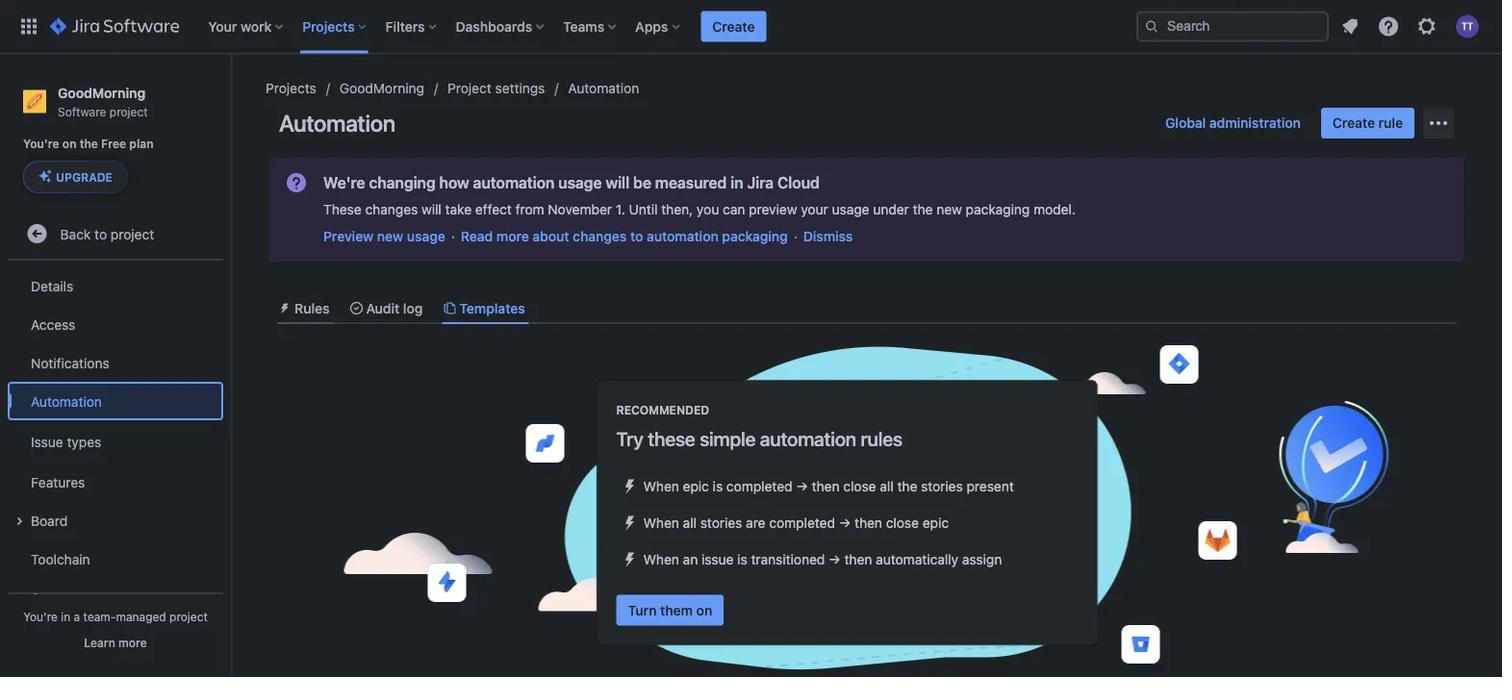 Task type: locate. For each thing, give the bounding box(es) containing it.
goodmorning up software at the left of the page
[[58, 85, 145, 101]]

usage down take
[[407, 229, 445, 244]]

0 horizontal spatial packaging
[[722, 229, 788, 244]]

settings
[[495, 80, 545, 96]]

the down rules
[[897, 479, 918, 494]]

completed up are
[[727, 479, 793, 494]]

projects for projects dropdown button at top left
[[302, 18, 355, 34]]

1 horizontal spatial apps
[[635, 18, 668, 34]]

1 horizontal spatial close
[[886, 515, 919, 531]]

0 vertical spatial automation
[[568, 80, 639, 96]]

actions image
[[1427, 112, 1450, 135]]

0 horizontal spatial new
[[377, 229, 403, 244]]

apps button
[[630, 11, 687, 42]]

work
[[241, 18, 272, 34]]

create for create
[[713, 18, 755, 34]]

automation inside "we're changing how automation usage will be measured in jira cloud these changes will take effect from november 1. until then, you can preview your usage under the new packaging model."
[[473, 174, 555, 192]]

is
[[713, 479, 723, 494], [737, 552, 748, 568]]

tab list
[[269, 293, 1464, 325]]

0 vertical spatial completed
[[727, 479, 793, 494]]

0 vertical spatial →
[[796, 479, 808, 494]]

1 horizontal spatial automation
[[647, 229, 719, 244]]

team-
[[83, 610, 116, 624]]

banner
[[0, 0, 1502, 54]]

1 horizontal spatial create
[[1333, 115, 1375, 131]]

in
[[731, 174, 743, 192], [61, 610, 70, 624]]

measured
[[655, 174, 727, 192]]

log
[[403, 300, 423, 316]]

more
[[496, 229, 529, 244], [118, 636, 147, 650]]

close down rules
[[843, 479, 876, 494]]

0 vertical spatial will
[[606, 174, 630, 192]]

will left be
[[606, 174, 630, 192]]

0 horizontal spatial create
[[713, 18, 755, 34]]

the left free
[[80, 137, 98, 150]]

0 horizontal spatial automation
[[31, 393, 102, 409]]

stories left are
[[700, 515, 742, 531]]

2 vertical spatial when
[[643, 552, 679, 568]]

these
[[648, 428, 695, 451]]

managed
[[116, 610, 166, 624]]

1 vertical spatial epic
[[923, 515, 949, 531]]

project settings
[[448, 80, 545, 96]]

automation for how
[[473, 174, 555, 192]]

close up automatically
[[886, 515, 919, 531]]

0 vertical spatial is
[[713, 479, 723, 494]]

the inside "we're changing how automation usage will be measured in jira cloud these changes will take effect from november 1. until then, you can preview your usage under the new packaging model."
[[913, 202, 933, 218]]

projects inside projects dropdown button
[[302, 18, 355, 34]]

0 vertical spatial packaging
[[966, 202, 1030, 218]]

close
[[843, 479, 876, 494], [886, 515, 919, 531]]

1 you're from the top
[[23, 137, 59, 150]]

when an issue is transitioned → then automatically assign
[[643, 552, 1002, 568]]

1 horizontal spatial in
[[731, 174, 743, 192]]

1 horizontal spatial new
[[937, 202, 962, 218]]

rules
[[295, 300, 330, 316]]

0 vertical spatial close
[[843, 479, 876, 494]]

create right apps popup button
[[713, 18, 755, 34]]

0 horizontal spatial ·
[[451, 229, 455, 244]]

then down when epic is completed → then close all the stories present
[[855, 515, 882, 531]]

1 vertical spatial the
[[913, 202, 933, 218]]

→ right transitioned
[[829, 552, 841, 568]]

1 horizontal spatial all
[[880, 479, 894, 494]]

1 vertical spatial you're
[[23, 610, 58, 624]]

0 horizontal spatial automation link
[[8, 382, 223, 421]]

0 vertical spatial automation
[[473, 174, 555, 192]]

issue types
[[31, 434, 101, 450]]

projects for projects "link"
[[266, 80, 316, 96]]

2 horizontal spatial usage
[[832, 202, 870, 218]]

0 horizontal spatial automation
[[473, 174, 555, 192]]

automation inside group
[[31, 393, 102, 409]]

more down managed
[[118, 636, 147, 650]]

1 vertical spatial stories
[[700, 515, 742, 531]]

0 vertical spatial you're
[[23, 137, 59, 150]]

automation link for notifications
[[8, 382, 223, 421]]

0 vertical spatial projects
[[302, 18, 355, 34]]

2 vertical spatial project
[[169, 610, 208, 624]]

projects right work at the left of the page
[[302, 18, 355, 34]]

2 horizontal spatial automation
[[760, 428, 857, 451]]

epic up automatically
[[923, 515, 949, 531]]

1 horizontal spatial will
[[606, 174, 630, 192]]

0 horizontal spatial in
[[61, 610, 70, 624]]

1 horizontal spatial packaging
[[966, 202, 1030, 218]]

automation down notifications on the bottom left of the page
[[31, 393, 102, 409]]

in left jira
[[731, 174, 743, 192]]

create for create rule
[[1333, 115, 1375, 131]]

2 you're from the top
[[23, 610, 58, 624]]

changes inside "we're changing how automation usage will be measured in jira cloud these changes will take effect from november 1. until then, you can preview your usage under the new packaging model."
[[365, 202, 418, 218]]

1 horizontal spatial ·
[[794, 229, 798, 244]]

turn them on button
[[616, 595, 724, 626]]

1 vertical spatial →
[[839, 515, 851, 531]]

you're up upgrade button
[[23, 137, 59, 150]]

you're left "a"
[[23, 610, 58, 624]]

1 horizontal spatial automation link
[[568, 77, 639, 100]]

1 vertical spatial completed
[[769, 515, 835, 531]]

sidebar navigation image
[[210, 77, 252, 115]]

primary element
[[12, 0, 1137, 53]]

new
[[937, 202, 962, 218], [377, 229, 403, 244]]

2 vertical spatial the
[[897, 479, 918, 494]]

automation link up types
[[8, 382, 223, 421]]

then up 'when all stories are completed → then close epic'
[[812, 479, 840, 494]]

rules image
[[277, 301, 293, 316]]

preview
[[323, 229, 374, 244]]

automation for notifications
[[31, 393, 102, 409]]

0 vertical spatial epic
[[683, 479, 709, 494]]

0 vertical spatial project
[[110, 105, 148, 118]]

apps right teams dropdown button
[[635, 18, 668, 34]]

2 vertical spatial →
[[829, 552, 841, 568]]

create button
[[701, 11, 767, 42]]

1 horizontal spatial to
[[630, 229, 643, 244]]

2 horizontal spatial automation
[[568, 80, 639, 96]]

project inside goodmorning software project
[[110, 105, 148, 118]]

projects right sidebar navigation image
[[266, 80, 316, 96]]

→ down when epic is completed → then close all the stories present
[[839, 515, 851, 531]]

automation down teams dropdown button
[[568, 80, 639, 96]]

completed
[[727, 479, 793, 494], [769, 515, 835, 531]]

1 vertical spatial apps
[[31, 590, 63, 606]]

try
[[616, 428, 644, 451]]

project
[[110, 105, 148, 118], [111, 226, 154, 242], [169, 610, 208, 624]]

assign
[[962, 552, 1002, 568]]

goodmorning
[[340, 80, 424, 96], [58, 85, 145, 101]]

1 vertical spatial usage
[[832, 202, 870, 218]]

templates image
[[442, 301, 458, 316]]

on up upgrade button
[[62, 137, 77, 150]]

0 horizontal spatial changes
[[365, 202, 418, 218]]

transitioned
[[751, 552, 825, 568]]

automation for project settings
[[568, 80, 639, 96]]

1 when from the top
[[643, 479, 679, 494]]

1 vertical spatial is
[[737, 552, 748, 568]]

packaging
[[966, 202, 1030, 218], [722, 229, 788, 244]]

0 vertical spatial create
[[713, 18, 755, 34]]

is right the issue
[[737, 552, 748, 568]]

is down simple
[[713, 479, 723, 494]]

stories left "present"
[[921, 479, 963, 494]]

create inside the primary element
[[713, 18, 755, 34]]

apps down toolchain
[[31, 590, 63, 606]]

automation up from
[[473, 174, 555, 192]]

create rule button
[[1321, 108, 1415, 139]]

packaging left model.
[[966, 202, 1030, 218]]

1 horizontal spatial epic
[[923, 515, 949, 531]]

0 horizontal spatial apps
[[31, 590, 63, 606]]

1 vertical spatial on
[[696, 603, 712, 619]]

automation link for project settings
[[568, 77, 639, 100]]

0 horizontal spatial all
[[683, 515, 697, 531]]

usage up 'dismiss'
[[832, 202, 870, 218]]

expand image
[[8, 510, 31, 533]]

1 vertical spatial new
[[377, 229, 403, 244]]

when all stories are completed → then close epic
[[643, 515, 949, 531]]

1 vertical spatial all
[[683, 515, 697, 531]]

1 horizontal spatial on
[[696, 603, 712, 619]]

1 · from the left
[[451, 229, 455, 244]]

appswitcher icon image
[[17, 15, 40, 38]]

when
[[643, 479, 679, 494], [643, 515, 679, 531], [643, 552, 679, 568]]

access
[[31, 316, 75, 332]]

are
[[746, 515, 766, 531]]

packaging down "preview"
[[722, 229, 788, 244]]

free
[[101, 137, 126, 150]]

1 vertical spatial more
[[118, 636, 147, 650]]

1 horizontal spatial usage
[[558, 174, 602, 192]]

project up plan
[[110, 105, 148, 118]]

project
[[448, 80, 492, 96]]

tab list containing rules
[[269, 293, 1464, 325]]

create left rule
[[1333, 115, 1375, 131]]

· left read
[[451, 229, 455, 244]]

in inside "we're changing how automation usage will be measured in jira cloud these changes will take effect from november 1. until then, you can preview your usage under the new packaging model."
[[731, 174, 743, 192]]

you're for you're on the free plan
[[23, 137, 59, 150]]

0 vertical spatial new
[[937, 202, 962, 218]]

0 vertical spatial in
[[731, 174, 743, 192]]

changes down "november"
[[573, 229, 627, 244]]

new right the under
[[937, 202, 962, 218]]

automation
[[568, 80, 639, 96], [279, 110, 396, 137], [31, 393, 102, 409]]

the
[[80, 137, 98, 150], [913, 202, 933, 218], [897, 479, 918, 494]]

projects
[[302, 18, 355, 34], [266, 80, 316, 96]]

notifications link
[[8, 344, 223, 382]]

1 vertical spatial will
[[422, 202, 442, 218]]

· left 'dismiss'
[[794, 229, 798, 244]]

1 horizontal spatial stories
[[921, 479, 963, 494]]

0 vertical spatial the
[[80, 137, 98, 150]]

your profile and settings image
[[1456, 15, 1479, 38]]

all down rules
[[880, 479, 894, 494]]

when for when epic is completed → then close all the stories present
[[643, 479, 679, 494]]

0 horizontal spatial to
[[94, 226, 107, 242]]

0 horizontal spatial epic
[[683, 479, 709, 494]]

learn
[[84, 636, 115, 650]]

automation up when epic is completed → then close all the stories present
[[760, 428, 857, 451]]

3 when from the top
[[643, 552, 679, 568]]

teams
[[563, 18, 605, 34]]

you're in a team-managed project
[[23, 610, 208, 624]]

group
[[8, 261, 223, 623]]

audit log image
[[349, 301, 364, 316]]

will left take
[[422, 202, 442, 218]]

in left "a"
[[61, 610, 70, 624]]

then left automatically
[[844, 552, 872, 568]]

1 vertical spatial create
[[1333, 115, 1375, 131]]

to right back
[[94, 226, 107, 242]]

on inside "button"
[[696, 603, 712, 619]]

jira software image
[[50, 15, 179, 38], [50, 15, 179, 38]]

you're
[[23, 137, 59, 150], [23, 610, 58, 624]]

0 horizontal spatial stories
[[700, 515, 742, 531]]

automation down then,
[[647, 229, 719, 244]]

under
[[873, 202, 909, 218]]

2 when from the top
[[643, 515, 679, 531]]

features link
[[8, 463, 223, 502]]

0 vertical spatial on
[[62, 137, 77, 150]]

1 vertical spatial in
[[61, 610, 70, 624]]

packaging inside "we're changing how automation usage will be measured in jira cloud these changes will take effect from november 1. until then, you can preview your usage under the new packaging model."
[[966, 202, 1030, 218]]

automation link
[[568, 77, 639, 100], [8, 382, 223, 421]]

1 vertical spatial project
[[111, 226, 154, 242]]

1 horizontal spatial goodmorning
[[340, 80, 424, 96]]

how
[[439, 174, 469, 192]]

1 vertical spatial changes
[[573, 229, 627, 244]]

→ up 'when all stories are completed → then close epic'
[[796, 479, 808, 494]]

new inside "we're changing how automation usage will be measured in jira cloud these changes will take effect from november 1. until then, you can preview your usage under the new packaging model."
[[937, 202, 962, 218]]

1 horizontal spatial is
[[737, 552, 748, 568]]

0 vertical spatial automation link
[[568, 77, 639, 100]]

project up details link
[[111, 226, 154, 242]]

changes up preview new usage 'button'
[[365, 202, 418, 218]]

rule
[[1379, 115, 1403, 131]]

to down until
[[630, 229, 643, 244]]

1 vertical spatial projects
[[266, 80, 316, 96]]

1 vertical spatial automation link
[[8, 382, 223, 421]]

apps
[[635, 18, 668, 34], [31, 590, 63, 606]]

more down from
[[496, 229, 529, 244]]

0 vertical spatial all
[[880, 479, 894, 494]]

new right preview
[[377, 229, 403, 244]]

simple
[[700, 428, 756, 451]]

0 horizontal spatial will
[[422, 202, 442, 218]]

completed up transitioned
[[769, 515, 835, 531]]

to
[[94, 226, 107, 242], [630, 229, 643, 244]]

1 vertical spatial close
[[886, 515, 919, 531]]

create
[[713, 18, 755, 34], [1333, 115, 1375, 131]]

1 vertical spatial automation
[[279, 110, 396, 137]]

0 vertical spatial when
[[643, 479, 679, 494]]

usage
[[558, 174, 602, 192], [832, 202, 870, 218], [407, 229, 445, 244]]

1 vertical spatial then
[[855, 515, 882, 531]]

automation down goodmorning link
[[279, 110, 396, 137]]

goodmorning down filters
[[340, 80, 424, 96]]

0 horizontal spatial usage
[[407, 229, 445, 244]]

→
[[796, 479, 808, 494], [839, 515, 851, 531], [829, 552, 841, 568]]

0 vertical spatial more
[[496, 229, 529, 244]]

→ for completed
[[839, 515, 851, 531]]

your
[[801, 202, 828, 218]]

dashboards
[[456, 18, 532, 34]]

1 vertical spatial when
[[643, 515, 679, 531]]

projects link
[[266, 77, 316, 100]]

apps button
[[8, 579, 223, 617]]

2 vertical spatial then
[[844, 552, 872, 568]]

0 horizontal spatial on
[[62, 137, 77, 150]]

project right managed
[[169, 610, 208, 624]]

expand image
[[8, 587, 31, 610]]

0 horizontal spatial goodmorning
[[58, 85, 145, 101]]

issue types link
[[8, 421, 223, 463]]

projects button
[[297, 11, 374, 42]]

global
[[1165, 115, 1206, 131]]

0 vertical spatial changes
[[365, 202, 418, 218]]

goodmorning for goodmorning software project
[[58, 85, 145, 101]]

on right the them
[[696, 603, 712, 619]]

usage up "november"
[[558, 174, 602, 192]]

all up an
[[683, 515, 697, 531]]

automation link down teams dropdown button
[[568, 77, 639, 100]]

goodmorning inside goodmorning software project
[[58, 85, 145, 101]]

goodmorning link
[[340, 77, 424, 100]]

0 horizontal spatial is
[[713, 479, 723, 494]]

epic down these
[[683, 479, 709, 494]]

access link
[[8, 305, 223, 344]]

settings image
[[1416, 15, 1439, 38]]

the right the under
[[913, 202, 933, 218]]

2 vertical spatial automation
[[31, 393, 102, 409]]

1 horizontal spatial changes
[[573, 229, 627, 244]]



Task type: vqa. For each thing, say whether or not it's contained in the screenshot.
the right packaging
yes



Task type: describe. For each thing, give the bounding box(es) containing it.
0 vertical spatial usage
[[558, 174, 602, 192]]

your
[[208, 18, 237, 34]]

back to project link
[[8, 215, 223, 253]]

1 vertical spatial packaging
[[722, 229, 788, 244]]

teams button
[[557, 11, 624, 42]]

back
[[60, 226, 91, 242]]

model.
[[1034, 202, 1076, 218]]

details link
[[8, 267, 223, 305]]

issue
[[702, 552, 734, 568]]

can
[[723, 202, 745, 218]]

learn more button
[[84, 635, 147, 651]]

your work
[[208, 18, 272, 34]]

audit log
[[366, 300, 423, 316]]

more inside button
[[118, 636, 147, 650]]

audit
[[366, 300, 400, 316]]

you're on the free plan
[[23, 137, 154, 150]]

rules
[[861, 428, 903, 451]]

be
[[633, 174, 651, 192]]

we're changing how automation usage will be measured in jira cloud these changes will take effect from november 1. until then, you can preview your usage under the new packaging model.
[[323, 174, 1076, 218]]

1 horizontal spatial automation
[[279, 110, 396, 137]]

1 horizontal spatial more
[[496, 229, 529, 244]]

plan
[[129, 137, 154, 150]]

upgrade
[[56, 171, 113, 184]]

dismiss button
[[803, 227, 853, 246]]

project for back to project
[[111, 226, 154, 242]]

preview new usage button
[[323, 227, 445, 246]]

automation for simple
[[760, 428, 857, 451]]

an
[[683, 552, 698, 568]]

jira
[[747, 174, 774, 192]]

upgrade button
[[24, 162, 127, 193]]

november
[[548, 202, 612, 218]]

preview new usage · read more about changes to automation packaging · dismiss
[[323, 229, 853, 244]]

2 · from the left
[[794, 229, 798, 244]]

notifications image
[[1339, 15, 1362, 38]]

then for transitioned
[[844, 552, 872, 568]]

→ for transitioned
[[829, 552, 841, 568]]

types
[[67, 434, 101, 450]]

about
[[533, 229, 569, 244]]

filters button
[[380, 11, 444, 42]]

global administration link
[[1154, 108, 1313, 139]]

Search field
[[1137, 11, 1329, 42]]

features
[[31, 474, 85, 490]]

turn them on
[[628, 603, 712, 619]]

create rule
[[1333, 115, 1403, 131]]

changing
[[369, 174, 436, 192]]

goodmorning for goodmorning
[[340, 80, 424, 96]]

take
[[445, 202, 472, 218]]

then for completed
[[855, 515, 882, 531]]

search image
[[1144, 19, 1160, 34]]

1.
[[616, 202, 625, 218]]

we're
[[323, 174, 365, 192]]

1 vertical spatial automation
[[647, 229, 719, 244]]

then,
[[661, 202, 693, 218]]

from
[[515, 202, 544, 218]]

board button
[[8, 502, 223, 540]]

2 vertical spatial usage
[[407, 229, 445, 244]]

try these simple automation rules
[[616, 428, 903, 451]]

you
[[697, 202, 719, 218]]

toolchain link
[[8, 540, 223, 579]]

notifications
[[31, 355, 109, 371]]

these
[[323, 202, 362, 218]]

global administration
[[1165, 115, 1301, 131]]

board
[[31, 513, 68, 529]]

you're for you're in a team-managed project
[[23, 610, 58, 624]]

until
[[629, 202, 658, 218]]

0 vertical spatial then
[[812, 479, 840, 494]]

issue
[[31, 434, 63, 450]]

administration
[[1210, 115, 1301, 131]]

present
[[967, 479, 1014, 494]]

project settings link
[[448, 77, 545, 100]]

learn more
[[84, 636, 147, 650]]

0 vertical spatial stories
[[921, 479, 963, 494]]

your work button
[[202, 11, 291, 42]]

back to project
[[60, 226, 154, 242]]

when for when an issue is transitioned → then automatically assign
[[643, 552, 679, 568]]

them
[[660, 603, 693, 619]]

filters
[[386, 18, 425, 34]]

apps inside popup button
[[635, 18, 668, 34]]

templates
[[459, 300, 525, 316]]

project for goodmorning software project
[[110, 105, 148, 118]]

preview
[[749, 202, 797, 218]]

help image
[[1377, 15, 1400, 38]]

cloud
[[778, 174, 820, 192]]

group containing details
[[8, 261, 223, 623]]

when for when all stories are completed → then close epic
[[643, 515, 679, 531]]

apps inside button
[[31, 590, 63, 606]]

read more about changes to automation packaging button
[[461, 227, 788, 246]]

effect
[[475, 202, 512, 218]]

read
[[461, 229, 493, 244]]

recommended
[[616, 404, 709, 417]]

dismiss
[[803, 229, 853, 244]]

0 horizontal spatial close
[[843, 479, 876, 494]]

toolchain
[[31, 551, 90, 567]]

automatically
[[876, 552, 959, 568]]

turn
[[628, 603, 657, 619]]

banner containing your work
[[0, 0, 1502, 54]]

dashboards button
[[450, 11, 552, 42]]

when epic is completed → then close all the stories present
[[643, 479, 1014, 494]]



